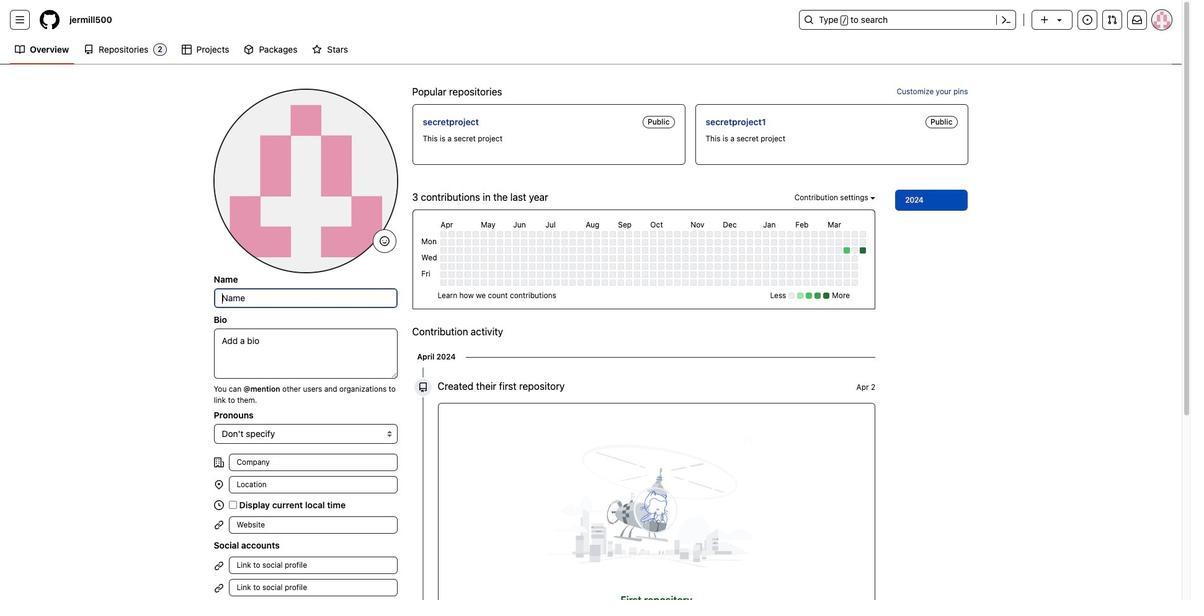 Task type: describe. For each thing, give the bounding box(es) containing it.
change your avatar image
[[214, 89, 398, 273]]

1 horizontal spatial repo image
[[418, 383, 428, 393]]

git pull request image
[[1108, 15, 1118, 25]]

Name field
[[214, 289, 398, 309]]

table image
[[182, 45, 192, 55]]

clock image
[[214, 501, 224, 511]]

book image
[[15, 45, 25, 55]]

0 vertical spatial repo image
[[84, 45, 94, 55]]

homepage image
[[40, 10, 60, 30]]

Location field
[[229, 477, 398, 494]]

Link to social profile text field
[[229, 580, 398, 597]]

organization image
[[214, 458, 224, 468]]

issue opened image
[[1083, 15, 1093, 25]]

congratulations on your first repository! image
[[502, 414, 812, 600]]

Add a bio text field
[[214, 329, 398, 379]]



Task type: locate. For each thing, give the bounding box(es) containing it.
package image
[[244, 45, 254, 55]]

0 horizontal spatial repo image
[[84, 45, 94, 55]]

smiley image
[[380, 237, 390, 246]]

social account image
[[214, 561, 224, 571]]

notifications image
[[1133, 15, 1143, 25]]

command palette image
[[1002, 15, 1012, 25]]

link image
[[214, 521, 224, 531]]

repo image
[[84, 45, 94, 55], [418, 383, 428, 393]]

plus image
[[1040, 15, 1050, 25]]

None checkbox
[[229, 502, 237, 510]]

1 vertical spatial repo image
[[418, 383, 428, 393]]

Link to social profile text field
[[229, 557, 398, 575]]

Company field
[[229, 454, 398, 472]]

Website field
[[229, 517, 398, 534]]

star image
[[313, 45, 322, 55]]

triangle down image
[[1055, 15, 1065, 25]]

social account image
[[214, 584, 224, 594]]

location image
[[214, 480, 224, 490]]

grid
[[420, 218, 869, 288]]

cell
[[441, 232, 447, 238], [449, 232, 455, 238], [457, 232, 463, 238], [465, 232, 471, 238], [473, 232, 479, 238], [481, 232, 488, 238], [489, 232, 496, 238], [497, 232, 504, 238], [506, 232, 512, 238], [514, 232, 520, 238], [522, 232, 528, 238], [530, 232, 536, 238], [538, 232, 544, 238], [546, 232, 552, 238], [554, 232, 560, 238], [562, 232, 568, 238], [570, 232, 576, 238], [578, 232, 584, 238], [586, 232, 592, 238], [594, 232, 600, 238], [602, 232, 609, 238], [610, 232, 617, 238], [618, 232, 625, 238], [627, 232, 633, 238], [635, 232, 641, 238], [643, 232, 649, 238], [651, 232, 657, 238], [659, 232, 665, 238], [667, 232, 673, 238], [675, 232, 681, 238], [683, 232, 689, 238], [691, 232, 697, 238], [699, 232, 705, 238], [707, 232, 713, 238], [715, 232, 722, 238], [723, 232, 730, 238], [731, 232, 738, 238], [740, 232, 746, 238], [748, 232, 754, 238], [756, 232, 762, 238], [764, 232, 770, 238], [772, 232, 778, 238], [780, 232, 786, 238], [788, 232, 794, 238], [796, 232, 802, 238], [804, 232, 810, 238], [812, 232, 818, 238], [820, 232, 826, 238], [828, 232, 835, 238], [836, 232, 843, 238], [844, 232, 851, 238], [853, 232, 859, 238], [861, 232, 867, 238], [441, 240, 447, 246], [449, 240, 455, 246], [457, 240, 463, 246], [465, 240, 471, 246], [473, 240, 479, 246], [481, 240, 488, 246], [489, 240, 496, 246], [497, 240, 504, 246], [506, 240, 512, 246], [514, 240, 520, 246], [522, 240, 528, 246], [530, 240, 536, 246], [538, 240, 544, 246], [546, 240, 552, 246], [554, 240, 560, 246], [562, 240, 568, 246], [570, 240, 576, 246], [578, 240, 584, 246], [586, 240, 592, 246], [594, 240, 600, 246], [602, 240, 609, 246], [610, 240, 617, 246], [618, 240, 625, 246], [627, 240, 633, 246], [635, 240, 641, 246], [643, 240, 649, 246], [651, 240, 657, 246], [659, 240, 665, 246], [667, 240, 673, 246], [675, 240, 681, 246], [683, 240, 689, 246], [691, 240, 697, 246], [699, 240, 705, 246], [707, 240, 713, 246], [715, 240, 722, 246], [723, 240, 730, 246], [731, 240, 738, 246], [740, 240, 746, 246], [748, 240, 754, 246], [756, 240, 762, 246], [764, 240, 770, 246], [772, 240, 778, 246], [780, 240, 786, 246], [788, 240, 794, 246], [796, 240, 802, 246], [804, 240, 810, 246], [812, 240, 818, 246], [820, 240, 826, 246], [828, 240, 835, 246], [836, 240, 843, 246], [844, 240, 851, 246], [853, 240, 859, 246], [861, 240, 867, 246], [441, 248, 447, 254], [449, 248, 455, 254], [457, 248, 463, 254], [465, 248, 471, 254], [473, 248, 479, 254], [481, 248, 488, 254], [489, 248, 496, 254], [497, 248, 504, 254], [506, 248, 512, 254], [514, 248, 520, 254], [522, 248, 528, 254], [530, 248, 536, 254], [538, 248, 544, 254], [546, 248, 552, 254], [554, 248, 560, 254], [562, 248, 568, 254], [570, 248, 576, 254], [578, 248, 584, 254], [586, 248, 592, 254], [594, 248, 600, 254], [602, 248, 609, 254], [610, 248, 617, 254], [618, 248, 625, 254], [627, 248, 633, 254], [635, 248, 641, 254], [643, 248, 649, 254], [651, 248, 657, 254], [659, 248, 665, 254], [667, 248, 673, 254], [675, 248, 681, 254], [683, 248, 689, 254], [691, 248, 697, 254], [699, 248, 705, 254], [707, 248, 713, 254], [715, 248, 722, 254], [723, 248, 730, 254], [731, 248, 738, 254], [740, 248, 746, 254], [748, 248, 754, 254], [756, 248, 762, 254], [764, 248, 770, 254], [772, 248, 778, 254], [780, 248, 786, 254], [788, 248, 794, 254], [796, 248, 802, 254], [804, 248, 810, 254], [812, 248, 818, 254], [820, 248, 826, 254], [828, 248, 835, 254], [836, 248, 843, 254], [844, 248, 851, 254], [853, 248, 859, 254], [861, 248, 867, 254], [441, 256, 447, 262], [449, 256, 455, 262], [457, 256, 463, 262], [465, 256, 471, 262], [473, 256, 479, 262], [481, 256, 488, 262], [489, 256, 496, 262], [497, 256, 504, 262], [506, 256, 512, 262], [514, 256, 520, 262], [522, 256, 528, 262], [530, 256, 536, 262], [538, 256, 544, 262], [546, 256, 552, 262], [554, 256, 560, 262], [562, 256, 568, 262], [570, 256, 576, 262], [578, 256, 584, 262], [586, 256, 592, 262], [594, 256, 600, 262], [602, 256, 609, 262], [610, 256, 617, 262], [618, 256, 625, 262], [627, 256, 633, 262], [635, 256, 641, 262], [643, 256, 649, 262], [651, 256, 657, 262], [659, 256, 665, 262], [667, 256, 673, 262], [675, 256, 681, 262], [683, 256, 689, 262], [691, 256, 697, 262], [699, 256, 705, 262], [707, 256, 713, 262], [715, 256, 722, 262], [723, 256, 730, 262], [731, 256, 738, 262], [740, 256, 746, 262], [748, 256, 754, 262], [756, 256, 762, 262], [764, 256, 770, 262], [772, 256, 778, 262], [780, 256, 786, 262], [788, 256, 794, 262], [796, 256, 802, 262], [804, 256, 810, 262], [812, 256, 818, 262], [820, 256, 826, 262], [828, 256, 835, 262], [836, 256, 843, 262], [844, 256, 851, 262], [853, 256, 859, 262], [441, 264, 447, 270], [449, 264, 455, 270], [457, 264, 463, 270], [465, 264, 471, 270], [473, 264, 479, 270], [481, 264, 488, 270], [489, 264, 496, 270], [497, 264, 504, 270], [506, 264, 512, 270], [514, 264, 520, 270], [522, 264, 528, 270], [530, 264, 536, 270], [538, 264, 544, 270], [546, 264, 552, 270], [554, 264, 560, 270], [562, 264, 568, 270], [570, 264, 576, 270], [578, 264, 584, 270], [586, 264, 592, 270], [594, 264, 600, 270], [602, 264, 609, 270], [610, 264, 617, 270], [618, 264, 625, 270], [627, 264, 633, 270], [635, 264, 641, 270], [643, 264, 649, 270], [651, 264, 657, 270], [659, 264, 665, 270], [667, 264, 673, 270], [675, 264, 681, 270], [683, 264, 689, 270], [691, 264, 697, 270], [699, 264, 705, 270], [707, 264, 713, 270], [715, 264, 722, 270], [723, 264, 730, 270], [731, 264, 738, 270], [740, 264, 746, 270], [748, 264, 754, 270], [756, 264, 762, 270], [764, 264, 770, 270], [772, 264, 778, 270], [780, 264, 786, 270], [788, 264, 794, 270], [796, 264, 802, 270], [804, 264, 810, 270], [812, 264, 818, 270], [820, 264, 826, 270], [828, 264, 835, 270], [836, 264, 843, 270], [844, 264, 851, 270], [853, 264, 859, 270], [441, 272, 447, 278], [449, 272, 455, 278], [457, 272, 463, 278], [465, 272, 471, 278], [473, 272, 479, 278], [481, 272, 488, 278], [489, 272, 496, 278], [497, 272, 504, 278], [506, 272, 512, 278], [514, 272, 520, 278], [522, 272, 528, 278], [530, 272, 536, 278], [538, 272, 544, 278], [546, 272, 552, 278], [554, 272, 560, 278], [562, 272, 568, 278], [570, 272, 576, 278], [578, 272, 584, 278], [586, 272, 592, 278], [594, 272, 600, 278], [602, 272, 609, 278], [610, 272, 617, 278], [618, 272, 625, 278], [627, 272, 633, 278], [635, 272, 641, 278], [643, 272, 649, 278], [651, 272, 657, 278], [659, 272, 665, 278], [667, 272, 673, 278], [675, 272, 681, 278], [683, 272, 689, 278], [691, 272, 697, 278], [699, 272, 705, 278], [707, 272, 713, 278], [715, 272, 722, 278], [723, 272, 730, 278], [731, 272, 738, 278], [740, 272, 746, 278], [748, 272, 754, 278], [756, 272, 762, 278], [764, 272, 770, 278], [772, 272, 778, 278], [780, 272, 786, 278], [788, 272, 794, 278], [796, 272, 802, 278], [804, 272, 810, 278], [812, 272, 818, 278], [820, 272, 826, 278], [828, 272, 835, 278], [836, 272, 843, 278], [844, 272, 851, 278], [853, 272, 859, 278], [441, 280, 447, 286], [449, 280, 455, 286], [457, 280, 463, 286], [465, 280, 471, 286], [473, 280, 479, 286], [481, 280, 488, 286], [489, 280, 496, 286], [497, 280, 504, 286], [506, 280, 512, 286], [514, 280, 520, 286], [522, 280, 528, 286], [530, 280, 536, 286], [538, 280, 544, 286], [546, 280, 552, 286], [554, 280, 560, 286], [562, 280, 568, 286], [570, 280, 576, 286], [578, 280, 584, 286], [586, 280, 592, 286], [594, 280, 600, 286], [602, 280, 609, 286], [610, 280, 617, 286], [618, 280, 625, 286], [627, 280, 633, 286], [635, 280, 641, 286], [643, 280, 649, 286], [651, 280, 657, 286], [659, 280, 665, 286], [667, 280, 673, 286], [675, 280, 681, 286], [683, 280, 689, 286], [691, 280, 697, 286], [699, 280, 705, 286], [707, 280, 713, 286], [715, 280, 722, 286], [723, 280, 730, 286], [731, 280, 738, 286], [740, 280, 746, 286], [748, 280, 754, 286], [756, 280, 762, 286], [764, 280, 770, 286], [772, 280, 778, 286], [780, 280, 786, 286], [788, 280, 794, 286], [796, 280, 802, 286], [804, 280, 810, 286], [812, 280, 818, 286], [820, 280, 826, 286], [828, 280, 835, 286], [836, 280, 843, 286], [844, 280, 851, 286], [853, 280, 859, 286]]



Task type: vqa. For each thing, say whether or not it's contained in the screenshot.
bottom repo icon
yes



